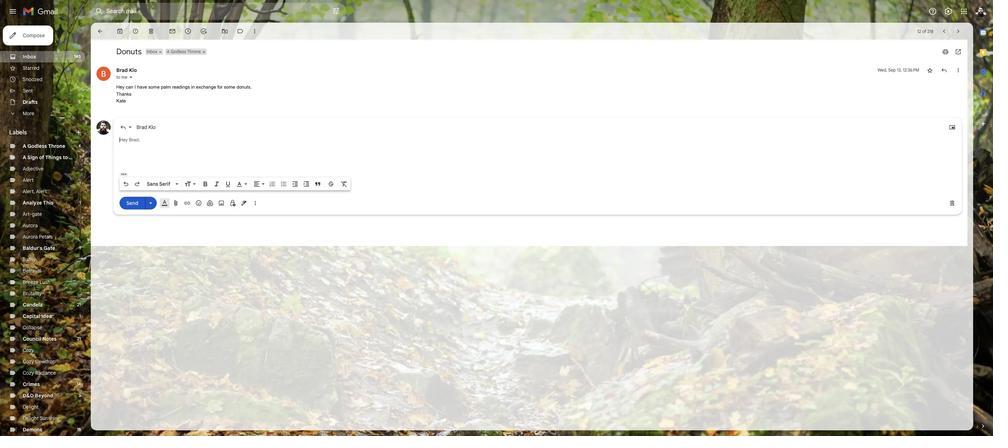 Task type: describe. For each thing, give the bounding box(es) containing it.
attach files image
[[172, 199, 179, 207]]

show trimmed content image
[[120, 172, 128, 176]]

send
[[126, 200, 138, 206]]

1 vertical spatial brad klo
[[137, 124, 156, 130]]

sunshine
[[40, 415, 60, 422]]

undo ‪(⌘z)‬ image
[[122, 180, 129, 187]]

more
[[23, 110, 34, 117]]

a sign of things to come
[[23, 154, 83, 161]]

brutality
[[23, 290, 42, 297]]

readings
[[172, 84, 190, 90]]

alert, alert
[[23, 188, 47, 195]]

12 of 218
[[917, 29, 933, 34]]

analyze
[[23, 200, 42, 206]]

0 vertical spatial brad
[[116, 67, 128, 73]]

21 for candela
[[77, 302, 81, 307]]

1 for analyze this
[[79, 200, 81, 205]]

search mail image
[[93, 5, 106, 18]]

art-
[[23, 211, 32, 217]]

indent less ‪(⌘[)‬ image
[[292, 180, 299, 187]]

sent
[[23, 88, 33, 94]]

delight for delight link
[[23, 404, 39, 410]]

bold ‪(⌘b)‬ image
[[202, 180, 209, 187]]

in
[[191, 84, 195, 90]]

12
[[917, 29, 921, 34]]

betrayal link
[[23, 268, 41, 274]]

insert files using drive image
[[206, 199, 214, 207]]

starred link
[[23, 65, 39, 71]]

a godless throne link
[[23, 143, 65, 149]]

dewdrop
[[35, 359, 56, 365]]

newer image
[[941, 28, 948, 35]]

cozy dewdrop link
[[23, 359, 56, 365]]

delight link
[[23, 404, 39, 410]]

settings image
[[944, 7, 953, 16]]

add to tasks image
[[200, 28, 207, 35]]

a godless throne button
[[165, 49, 202, 55]]

delete image
[[148, 28, 155, 35]]

gate
[[44, 245, 55, 251]]

insert emoji ‪(⌘⇧2)‬ image
[[195, 199, 202, 207]]

analyze this
[[23, 200, 53, 206]]

hey can i have some palm readings in exchange for some donuts. thanks kate
[[116, 84, 252, 104]]

sans
[[147, 181, 158, 187]]

kate
[[116, 98, 126, 104]]

come
[[69, 154, 83, 161]]

brad,
[[129, 137, 140, 142]]

main menu image
[[9, 7, 17, 16]]

sign
[[27, 154, 38, 161]]

lush
[[40, 279, 50, 285]]

6
[[78, 99, 81, 105]]

alert link
[[23, 177, 34, 183]]

1 vertical spatial brad
[[137, 124, 147, 130]]

ballsy link
[[23, 256, 36, 263]]

delight sunshine link
[[23, 415, 60, 422]]

art-gate link
[[23, 211, 42, 217]]

art-gate
[[23, 211, 42, 217]]

baldur's
[[23, 245, 42, 251]]

cozy radiance link
[[23, 370, 56, 376]]

more button
[[0, 108, 85, 119]]

2 some from the left
[[224, 84, 235, 90]]

a godless throne for a godless throne link
[[23, 143, 65, 149]]

aurora petals
[[23, 234, 53, 240]]

alert,
[[23, 188, 35, 195]]

breeze lush
[[23, 279, 50, 285]]

insert photo image
[[218, 199, 225, 207]]

send button
[[120, 197, 145, 210]]

a for 1
[[23, 154, 26, 161]]

formatting options toolbar
[[120, 178, 350, 190]]

a godless throne for a godless throne button
[[167, 49, 201, 54]]

1 some from the left
[[148, 84, 160, 90]]

labels image
[[237, 28, 244, 35]]

delight sunshine
[[23, 415, 60, 422]]

compose button
[[3, 26, 53, 45]]

insert signature image
[[240, 199, 248, 207]]

snooze image
[[184, 28, 192, 35]]

notes
[[42, 336, 57, 342]]

0 vertical spatial alert
[[23, 177, 34, 183]]

baldur's gate
[[23, 245, 55, 251]]

labels navigation
[[0, 23, 91, 436]]

candela
[[23, 302, 43, 308]]

1 horizontal spatial alert
[[36, 188, 47, 195]]

sent link
[[23, 88, 33, 94]]

12:36 pm
[[903, 67, 919, 73]]

cozy link
[[23, 347, 34, 354]]

report spam image
[[132, 28, 139, 35]]

indent more ‪(⌘])‬ image
[[303, 180, 310, 187]]

not starred image
[[926, 67, 933, 74]]

brutality link
[[23, 290, 42, 297]]

inbox link
[[23, 54, 36, 60]]

to me
[[116, 74, 127, 80]]

Search mail text field
[[106, 8, 312, 15]]

hey brad,
[[120, 137, 140, 142]]

gate
[[32, 211, 42, 217]]

crimes link
[[23, 381, 40, 388]]

145
[[74, 54, 81, 59]]

council notes link
[[23, 336, 57, 342]]

betrayal
[[23, 268, 41, 274]]

idea
[[41, 313, 52, 320]]

back to inbox image
[[96, 28, 104, 35]]

crimes
[[23, 381, 40, 388]]

godless for a godless throne button
[[171, 49, 186, 54]]



Task type: vqa. For each thing, say whether or not it's contained in the screenshot.
inbox inside the the Labels navigation
yes



Task type: locate. For each thing, give the bounding box(es) containing it.
aurora link
[[23, 222, 38, 229]]

aurora for aurora petals
[[23, 234, 38, 240]]

throne for a godless throne button
[[187, 49, 201, 54]]

godless inside a godless throne button
[[171, 49, 186, 54]]

sep
[[888, 67, 896, 73]]

cozy
[[23, 347, 34, 354], [23, 359, 34, 365], [23, 370, 34, 376]]

0 horizontal spatial throne
[[48, 143, 65, 149]]

cozy dewdrop
[[23, 359, 56, 365]]

1 horizontal spatial to
[[116, 74, 120, 80]]

remove formatting ‪(⌘\)‬ image
[[340, 180, 348, 187]]

a
[[167, 49, 170, 54], [23, 143, 26, 149], [23, 154, 26, 161]]

alert up alert,
[[23, 177, 34, 183]]

aurora
[[23, 222, 38, 229], [23, 234, 38, 240]]

1 horizontal spatial a godless throne
[[167, 49, 201, 54]]

1 vertical spatial cozy
[[23, 359, 34, 365]]

a inside button
[[167, 49, 170, 54]]

to left come
[[63, 154, 68, 161]]

klo right type of response icon at top
[[148, 124, 156, 130]]

1 right idea
[[79, 314, 81, 319]]

i
[[135, 84, 136, 90]]

inbox down delete image
[[147, 49, 157, 54]]

inbox
[[147, 49, 157, 54], [23, 54, 36, 60]]

for
[[217, 84, 223, 90]]

type of response image
[[120, 124, 127, 131]]

snoozed link
[[23, 76, 42, 83]]

a left sign
[[23, 154, 26, 161]]

discard draft ‪(⌘⇧d)‬ image
[[949, 199, 956, 207]]

council notes
[[23, 336, 57, 342]]

1 vertical spatial alert
[[36, 188, 47, 195]]

0 horizontal spatial of
[[39, 154, 44, 161]]

0 vertical spatial to
[[116, 74, 120, 80]]

beyond
[[35, 393, 53, 399]]

Message Body text field
[[120, 136, 956, 167]]

cozy for cozy dewdrop
[[23, 359, 34, 365]]

cozy radiance
[[23, 370, 56, 376]]

throne inside button
[[187, 49, 201, 54]]

brad klo up brad,
[[137, 124, 156, 130]]

throne up things
[[48, 143, 65, 149]]

redo ‪(⌘y)‬ image
[[134, 180, 141, 187]]

donuts.
[[237, 84, 252, 90]]

serif
[[159, 181, 170, 187]]

1 right gate
[[79, 245, 81, 251]]

more options image
[[253, 199, 257, 207]]

inbox for "inbox" button
[[147, 49, 157, 54]]

1 horizontal spatial throne
[[187, 49, 201, 54]]

throne for a godless throne link
[[48, 143, 65, 149]]

0 vertical spatial 21
[[77, 302, 81, 307]]

1 vertical spatial of
[[39, 154, 44, 161]]

0 vertical spatial godless
[[171, 49, 186, 54]]

1 horizontal spatial inbox
[[147, 49, 157, 54]]

1 21 from the top
[[77, 302, 81, 307]]

to
[[116, 74, 120, 80], [63, 154, 68, 161]]

candela link
[[23, 302, 43, 308]]

baldur's gate link
[[23, 245, 55, 251]]

0 vertical spatial klo
[[129, 67, 137, 73]]

starred
[[23, 65, 39, 71]]

a right "inbox" button
[[167, 49, 170, 54]]

0 horizontal spatial klo
[[129, 67, 137, 73]]

gmail image
[[23, 4, 61, 18]]

hey inside hey can i have some palm readings in exchange for some donuts. thanks kate
[[116, 84, 125, 90]]

0 horizontal spatial some
[[148, 84, 160, 90]]

ballsy
[[23, 256, 36, 263]]

aurora petals link
[[23, 234, 53, 240]]

of right 12
[[922, 29, 926, 34]]

2 1 from the top
[[79, 200, 81, 205]]

collapse
[[23, 325, 42, 331]]

1 cozy from the top
[[23, 347, 34, 354]]

1 vertical spatial a
[[23, 143, 26, 149]]

2 vertical spatial a
[[23, 154, 26, 161]]

2 cozy from the top
[[23, 359, 34, 365]]

0 vertical spatial a
[[167, 49, 170, 54]]

godless for a godless throne link
[[27, 143, 47, 149]]

0 vertical spatial brad klo
[[116, 67, 137, 73]]

snoozed
[[23, 76, 42, 83]]

0 vertical spatial cozy
[[23, 347, 34, 354]]

of right sign
[[39, 154, 44, 161]]

1 right this
[[79, 200, 81, 205]]

tab list
[[973, 23, 993, 411]]

1 vertical spatial a godless throne
[[23, 143, 65, 149]]

1 horizontal spatial of
[[922, 29, 926, 34]]

quote ‪(⌘⇧9)‬ image
[[314, 180, 321, 187]]

godless
[[171, 49, 186, 54], [27, 143, 47, 149]]

0 vertical spatial throne
[[187, 49, 201, 54]]

breeze lush link
[[23, 279, 50, 285]]

2 21 from the top
[[77, 336, 81, 342]]

1 vertical spatial hey
[[120, 137, 128, 142]]

0 vertical spatial a godless throne
[[167, 49, 201, 54]]

0 horizontal spatial to
[[63, 154, 68, 161]]

inbox inside the 'labels' navigation
[[23, 54, 36, 60]]

13,
[[897, 67, 902, 73]]

advanced search options image
[[329, 4, 343, 18]]

4
[[78, 143, 81, 149]]

hey inside text field
[[120, 137, 128, 142]]

breeze
[[23, 279, 38, 285]]

0 vertical spatial aurora
[[23, 222, 38, 229]]

1 for a sign of things to come
[[79, 155, 81, 160]]

2 aurora from the top
[[23, 234, 38, 240]]

to left me
[[116, 74, 120, 80]]

21 for council notes
[[77, 336, 81, 342]]

inbox for inbox link
[[23, 54, 36, 60]]

this
[[43, 200, 53, 206]]

1 for baldur's gate
[[79, 245, 81, 251]]

1 vertical spatial 21
[[77, 336, 81, 342]]

things
[[45, 154, 62, 161]]

hey up thanks
[[116, 84, 125, 90]]

mark as unread image
[[169, 28, 176, 35]]

Not starred checkbox
[[926, 67, 933, 74]]

hey for hey brad,
[[120, 137, 128, 142]]

3 cozy from the top
[[23, 370, 34, 376]]

1 vertical spatial delight
[[23, 415, 39, 422]]

3
[[79, 393, 81, 398]]

1 1 from the top
[[79, 155, 81, 160]]

a godless throne inside the 'labels' navigation
[[23, 143, 65, 149]]

analyze this link
[[23, 200, 53, 206]]

0 vertical spatial of
[[922, 29, 926, 34]]

delight down delight link
[[23, 415, 39, 422]]

a godless throne down snooze image
[[167, 49, 201, 54]]

more image
[[251, 28, 258, 35]]

capital
[[23, 313, 40, 320]]

2 delight from the top
[[23, 415, 39, 422]]

older image
[[955, 28, 962, 35]]

inbox up starred
[[23, 54, 36, 60]]

cozy down council
[[23, 347, 34, 354]]

throne
[[187, 49, 201, 54], [48, 143, 65, 149]]

of inside the 'labels' navigation
[[39, 154, 44, 161]]

brad klo up me
[[116, 67, 137, 73]]

capital idea link
[[23, 313, 52, 320]]

radiance
[[35, 370, 56, 376]]

brad klo
[[116, 67, 137, 73], [137, 124, 156, 130]]

1 vertical spatial to
[[63, 154, 68, 161]]

cozy for cozy radiance
[[23, 370, 34, 376]]

donuts
[[116, 47, 142, 56]]

1 vertical spatial aurora
[[23, 234, 38, 240]]

adjective link
[[23, 166, 44, 172]]

0 horizontal spatial godless
[[27, 143, 47, 149]]

delight down d&d at the left bottom
[[23, 404, 39, 410]]

14
[[77, 382, 81, 387]]

1 horizontal spatial godless
[[171, 49, 186, 54]]

aurora for aurora link
[[23, 222, 38, 229]]

inbox button
[[145, 49, 158, 55]]

d&d beyond
[[23, 393, 53, 399]]

cozy up 'crimes'
[[23, 370, 34, 376]]

1 vertical spatial klo
[[148, 124, 156, 130]]

1 aurora from the top
[[23, 222, 38, 229]]

thanks
[[116, 91, 131, 97]]

wed, sep 13, 12:36 pm
[[878, 67, 919, 73]]

adjective
[[23, 166, 44, 172]]

labels
[[9, 129, 27, 136]]

show details image
[[129, 75, 133, 79]]

klo up show details icon
[[129, 67, 137, 73]]

0 horizontal spatial inbox
[[23, 54, 36, 60]]

can
[[126, 84, 133, 90]]

a godless throne inside button
[[167, 49, 201, 54]]

capital idea
[[23, 313, 52, 320]]

some left palm
[[148, 84, 160, 90]]

d&d beyond link
[[23, 393, 53, 399]]

alert, alert link
[[23, 188, 47, 195]]

hey for hey can i have some palm readings in exchange for some donuts. thanks kate
[[116, 84, 125, 90]]

0 vertical spatial delight
[[23, 404, 39, 410]]

me
[[121, 74, 127, 80]]

numbered list ‪(⌘⇧7)‬ image
[[269, 180, 276, 187]]

collapse link
[[23, 325, 42, 331]]

some right the for
[[224, 84, 235, 90]]

council
[[23, 336, 41, 342]]

labels heading
[[9, 129, 75, 136]]

drafts
[[23, 99, 38, 105]]

a down labels
[[23, 143, 26, 149]]

wed,
[[878, 67, 887, 73]]

delight for delight sunshine
[[23, 415, 39, 422]]

sans serif
[[147, 181, 170, 187]]

1 horizontal spatial some
[[224, 84, 235, 90]]

insert link ‪(⌘k)‬ image
[[184, 199, 191, 207]]

godless down "mark as unread" image
[[171, 49, 186, 54]]

1 for capital idea
[[79, 314, 81, 319]]

some
[[148, 84, 160, 90], [224, 84, 235, 90]]

inbox inside button
[[147, 49, 157, 54]]

cozy for 'cozy' link
[[23, 347, 34, 354]]

0 horizontal spatial alert
[[23, 177, 34, 183]]

toggle confidential mode image
[[229, 199, 236, 207]]

aurora down aurora link
[[23, 234, 38, 240]]

1 horizontal spatial klo
[[148, 124, 156, 130]]

1 horizontal spatial brad
[[137, 124, 147, 130]]

1 delight from the top
[[23, 404, 39, 410]]

0 horizontal spatial a godless throne
[[23, 143, 65, 149]]

21
[[77, 302, 81, 307], [77, 336, 81, 342]]

None search field
[[91, 3, 346, 20]]

hey left brad,
[[120, 137, 128, 142]]

2 vertical spatial cozy
[[23, 370, 34, 376]]

support image
[[928, 7, 937, 16]]

alert up analyze this
[[36, 188, 47, 195]]

underline ‪(⌘u)‬ image
[[224, 181, 232, 188]]

godless up sign
[[27, 143, 47, 149]]

a godless throne down "labels" heading
[[23, 143, 65, 149]]

italic ‪(⌘i)‬ image
[[213, 180, 220, 187]]

bulleted list ‪(⌘⇧8)‬ image
[[280, 180, 287, 187]]

1 vertical spatial throne
[[48, 143, 65, 149]]

archive image
[[116, 28, 123, 35]]

wed, sep 13, 12:36 pm cell
[[878, 67, 919, 74]]

1 down the 4
[[79, 155, 81, 160]]

godless inside the 'labels' navigation
[[27, 143, 47, 149]]

a sign of things to come link
[[23, 154, 83, 161]]

to inside the 'labels' navigation
[[63, 154, 68, 161]]

aurora down art-gate link
[[23, 222, 38, 229]]

brad up the to me
[[116, 67, 128, 73]]

3 1 from the top
[[79, 245, 81, 251]]

have
[[137, 84, 147, 90]]

demons
[[23, 427, 42, 433]]

brad up brad,
[[137, 124, 147, 130]]

1 vertical spatial godless
[[27, 143, 47, 149]]

cozy down 'cozy' link
[[23, 359, 34, 365]]

0 vertical spatial hey
[[116, 84, 125, 90]]

throne inside the 'labels' navigation
[[48, 143, 65, 149]]

4 1 from the top
[[79, 314, 81, 319]]

of
[[922, 29, 926, 34], [39, 154, 44, 161]]

218
[[927, 29, 933, 34]]

alert
[[23, 177, 34, 183], [36, 188, 47, 195]]

more send options image
[[147, 200, 154, 207]]

sans serif option
[[145, 180, 174, 187]]

a for 4
[[23, 143, 26, 149]]

klo
[[129, 67, 137, 73], [148, 124, 156, 130]]

throne down snooze image
[[187, 49, 201, 54]]

0 horizontal spatial brad
[[116, 67, 128, 73]]

strikethrough ‪(⌘⇧x)‬ image
[[327, 180, 334, 187]]

move to image
[[221, 28, 228, 35]]

petals
[[39, 234, 53, 240]]

brad
[[116, 67, 128, 73], [137, 124, 147, 130]]



